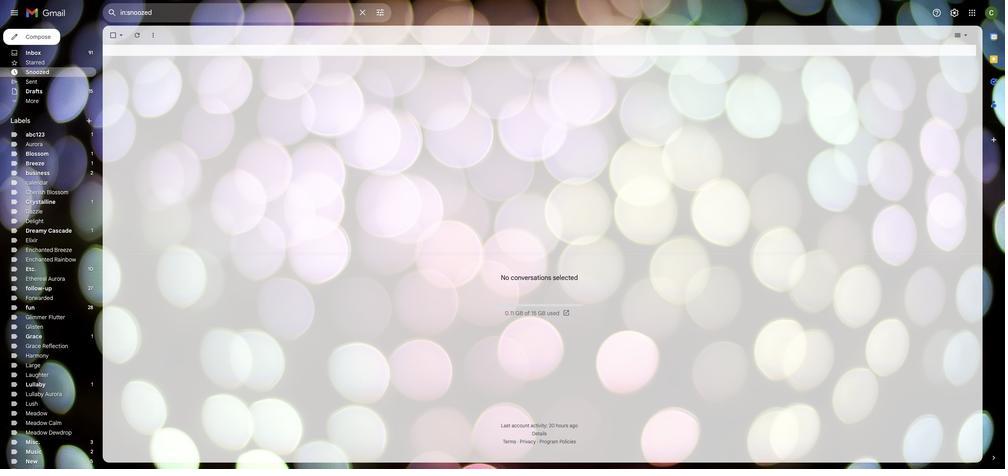 Task type: locate. For each thing, give the bounding box(es) containing it.
0 horizontal spatial breeze
[[26, 160, 44, 167]]

2 2 from the top
[[90, 449, 93, 455]]

gb
[[515, 310, 523, 317], [538, 310, 546, 317]]

cherish
[[26, 189, 45, 196]]

1 for grace
[[91, 334, 93, 340]]

meadow down meadow link
[[26, 420, 47, 427]]

lullaby down lullaby link
[[26, 391, 44, 398]]

0 horizontal spatial 15
[[89, 88, 93, 94]]

0 vertical spatial 15
[[89, 88, 93, 94]]

glisten
[[26, 324, 43, 331]]

3
[[90, 440, 93, 446]]

meadow for dewdrop
[[26, 430, 47, 437]]

aurora for lullaby aurora
[[45, 391, 62, 398]]

6 1 from the top
[[91, 334, 93, 340]]

5 1 from the top
[[91, 228, 93, 234]]

conversations
[[511, 274, 551, 282]]

1
[[91, 132, 93, 138], [91, 151, 93, 157], [91, 160, 93, 166], [91, 199, 93, 205], [91, 228, 93, 234], [91, 334, 93, 340], [91, 382, 93, 388]]

fun
[[26, 304, 35, 312]]

account
[[512, 423, 529, 429]]

2 vertical spatial aurora
[[45, 391, 62, 398]]

15 inside the no conversations selected main content
[[531, 310, 537, 317]]

15 down 91
[[89, 88, 93, 94]]

hours
[[556, 423, 568, 429]]

0.11
[[505, 310, 514, 317]]

grace
[[26, 333, 42, 341], [26, 343, 41, 350]]

delight
[[26, 218, 44, 225]]

Search mail text field
[[120, 9, 353, 17]]

1 vertical spatial enchanted
[[26, 256, 53, 264]]

2 meadow from the top
[[26, 420, 47, 427]]

None search field
[[103, 3, 391, 22]]

dazzle link
[[26, 208, 43, 215]]

follow-up link
[[26, 285, 52, 292]]

ethereal aurora
[[26, 276, 65, 283]]

lullaby
[[26, 381, 46, 389], [26, 391, 44, 398]]

new link
[[26, 458, 38, 466]]

1 for breeze
[[91, 160, 93, 166]]

0 vertical spatial grace
[[26, 333, 42, 341]]

activity:
[[531, 423, 548, 429]]

meadow down lush
[[26, 410, 47, 418]]

dreamy cascade
[[26, 227, 72, 235]]

tab list
[[983, 26, 1005, 441]]

1 vertical spatial 15
[[531, 310, 537, 317]]

crystalline link
[[26, 199, 56, 206]]

rainbow
[[54, 256, 76, 264]]

toggle split pane mode image
[[954, 31, 962, 39]]

more button
[[0, 96, 96, 106]]

1 vertical spatial breeze
[[54, 247, 72, 254]]

blossom up the breeze link
[[26, 150, 49, 158]]

inbox
[[26, 49, 41, 57]]

grace reflection
[[26, 343, 68, 350]]

3 meadow from the top
[[26, 430, 47, 437]]

enchanted for enchanted breeze
[[26, 247, 53, 254]]

0 vertical spatial 2
[[90, 170, 93, 176]]

grace down the grace link
[[26, 343, 41, 350]]

delight link
[[26, 218, 44, 225]]

snoozed
[[26, 69, 49, 76]]

settings image
[[950, 8, 959, 18]]

gb left used
[[538, 310, 546, 317]]

breeze
[[26, 160, 44, 167], [54, 247, 72, 254]]

search mail image
[[105, 6, 120, 20]]

2 grace from the top
[[26, 343, 41, 350]]

program policies link
[[540, 439, 576, 445]]

enchanted rainbow link
[[26, 256, 76, 264]]

2 for music
[[90, 449, 93, 455]]

1 grace from the top
[[26, 333, 42, 341]]

0 vertical spatial meadow
[[26, 410, 47, 418]]

1 vertical spatial aurora
[[48, 276, 65, 283]]

glimmer flutter link
[[26, 314, 65, 321]]

2 for business
[[90, 170, 93, 176]]

meadow
[[26, 410, 47, 418], [26, 420, 47, 427], [26, 430, 47, 437]]

gmail image
[[26, 5, 69, 21]]

2 vertical spatial meadow
[[26, 430, 47, 437]]

glisten link
[[26, 324, 43, 331]]

1 horizontal spatial gb
[[538, 310, 546, 317]]

91
[[89, 50, 93, 56]]

0 vertical spatial enchanted
[[26, 247, 53, 254]]

dreamy
[[26, 227, 47, 235]]

cherish blossom
[[26, 189, 68, 196]]

new
[[26, 458, 38, 466]]

·
[[517, 439, 519, 445], [537, 439, 538, 445]]

fun link
[[26, 304, 35, 312]]

lush
[[26, 401, 38, 408]]

laughter link
[[26, 372, 49, 379]]

aurora up the 'up'
[[48, 276, 65, 283]]

sent
[[26, 78, 37, 85]]

1 for abc123
[[91, 132, 93, 138]]

snoozed link
[[26, 69, 49, 76]]

1 · from the left
[[517, 439, 519, 445]]

3 1 from the top
[[91, 160, 93, 166]]

· right terms
[[517, 439, 519, 445]]

gb left of
[[515, 310, 523, 317]]

7 1 from the top
[[91, 382, 93, 388]]

compose
[[26, 33, 51, 41]]

reflection
[[42, 343, 68, 350]]

1 gb from the left
[[515, 310, 523, 317]]

0.11 gb of 15 gb used
[[505, 310, 560, 317]]

abc123 link
[[26, 131, 45, 138]]

large
[[26, 362, 40, 369]]

harmony
[[26, 353, 49, 360]]

calendar link
[[26, 179, 48, 187]]

4 1 from the top
[[91, 199, 93, 205]]

aurora down abc123 on the left top
[[26, 141, 43, 148]]

1 horizontal spatial ·
[[537, 439, 538, 445]]

meadow for calm
[[26, 420, 47, 427]]

27
[[88, 286, 93, 292]]

1 horizontal spatial 15
[[531, 310, 537, 317]]

None checkbox
[[109, 31, 117, 39]]

10
[[88, 266, 93, 272]]

enchanted breeze
[[26, 247, 72, 254]]

1 vertical spatial lullaby
[[26, 391, 44, 398]]

blossom up crystalline
[[47, 189, 68, 196]]

enchanted for enchanted rainbow
[[26, 256, 53, 264]]

enchanted up 'etc.' link
[[26, 256, 53, 264]]

terms link
[[503, 439, 516, 445]]

grace down glisten link
[[26, 333, 42, 341]]

enchanted rainbow
[[26, 256, 76, 264]]

2 lullaby from the top
[[26, 391, 44, 398]]

1 1 from the top
[[91, 132, 93, 138]]

grace reflection link
[[26, 343, 68, 350]]

business
[[26, 170, 50, 177]]

1 vertical spatial 2
[[90, 449, 93, 455]]

more image
[[149, 31, 157, 39]]

meadow dewdrop link
[[26, 430, 72, 437]]

labels navigation
[[0, 26, 103, 470]]

meadow calm
[[26, 420, 62, 427]]

harmony link
[[26, 353, 49, 360]]

0 horizontal spatial ·
[[517, 439, 519, 445]]

breeze down blossom 'link'
[[26, 160, 44, 167]]

breeze up rainbow
[[54, 247, 72, 254]]

15 right of
[[531, 310, 537, 317]]

· down details link
[[537, 439, 538, 445]]

more
[[26, 97, 39, 105]]

2 enchanted from the top
[[26, 256, 53, 264]]

0 vertical spatial lullaby
[[26, 381, 46, 389]]

1 lullaby from the top
[[26, 381, 46, 389]]

crystalline
[[26, 199, 56, 206]]

meadow up misc.
[[26, 430, 47, 437]]

1 2 from the top
[[90, 170, 93, 176]]

support image
[[932, 8, 942, 18]]

lullaby down "laughter" link
[[26, 381, 46, 389]]

none checkbox inside the no conversations selected main content
[[109, 31, 117, 39]]

2 · from the left
[[537, 439, 538, 445]]

enchanted down "elixir"
[[26, 247, 53, 254]]

details link
[[532, 431, 547, 437]]

enchanted breeze link
[[26, 247, 72, 254]]

aurora down lullaby link
[[45, 391, 62, 398]]

blossom link
[[26, 150, 49, 158]]

1 vertical spatial meadow
[[26, 420, 47, 427]]

1 enchanted from the top
[[26, 247, 53, 254]]

no conversations selected main content
[[103, 26, 983, 463]]

program
[[540, 439, 558, 445]]

dewdrop
[[49, 430, 72, 437]]

lullaby for lullaby link
[[26, 381, 46, 389]]

large link
[[26, 362, 40, 369]]

1 vertical spatial grace
[[26, 343, 41, 350]]

forwarded link
[[26, 295, 53, 302]]

0 horizontal spatial gb
[[515, 310, 523, 317]]

2 1 from the top
[[91, 151, 93, 157]]

last account activity: 20 hours ago details terms · privacy · program policies
[[501, 423, 578, 445]]

selected
[[553, 274, 578, 282]]

2
[[90, 170, 93, 176], [90, 449, 93, 455]]



Task type: describe. For each thing, give the bounding box(es) containing it.
refresh image
[[133, 31, 141, 39]]

used
[[547, 310, 560, 317]]

advanced search options image
[[372, 4, 388, 20]]

grace link
[[26, 333, 42, 341]]

privacy
[[520, 439, 536, 445]]

policies
[[559, 439, 576, 445]]

compose button
[[3, 29, 60, 45]]

lullaby aurora
[[26, 391, 62, 398]]

aurora link
[[26, 141, 43, 148]]

meadow link
[[26, 410, 47, 418]]

etc.
[[26, 266, 36, 273]]

lush link
[[26, 401, 38, 408]]

28
[[88, 305, 93, 311]]

ethereal
[[26, 276, 47, 283]]

elixir link
[[26, 237, 38, 244]]

calendar
[[26, 179, 48, 187]]

meadow dewdrop
[[26, 430, 72, 437]]

15 inside labels navigation
[[89, 88, 93, 94]]

follow-up
[[26, 285, 52, 292]]

starred
[[26, 59, 45, 66]]

details
[[532, 431, 547, 437]]

calm
[[49, 420, 62, 427]]

no conversations selected
[[501, 274, 578, 282]]

grace for grace reflection
[[26, 343, 41, 350]]

labels heading
[[10, 117, 85, 125]]

glimmer
[[26, 314, 47, 321]]

breeze link
[[26, 160, 44, 167]]

music link
[[26, 449, 42, 456]]

terms
[[503, 439, 516, 445]]

1 for dreamy cascade
[[91, 228, 93, 234]]

ethereal aurora link
[[26, 276, 65, 283]]

privacy link
[[520, 439, 536, 445]]

dazzle
[[26, 208, 43, 215]]

1 vertical spatial blossom
[[47, 189, 68, 196]]

meadow calm link
[[26, 420, 62, 427]]

dreamy cascade link
[[26, 227, 72, 235]]

sent link
[[26, 78, 37, 85]]

follow link to manage storage image
[[563, 310, 571, 318]]

of
[[525, 310, 530, 317]]

up
[[45, 285, 52, 292]]

starred link
[[26, 59, 45, 66]]

2 gb from the left
[[538, 310, 546, 317]]

forwarded
[[26, 295, 53, 302]]

last
[[501, 423, 510, 429]]

follow-
[[26, 285, 45, 292]]

glimmer flutter
[[26, 314, 65, 321]]

drafts
[[26, 88, 43, 95]]

ago
[[570, 423, 578, 429]]

music
[[26, 449, 42, 456]]

cherish blossom link
[[26, 189, 68, 196]]

no
[[501, 274, 509, 282]]

1 meadow from the top
[[26, 410, 47, 418]]

5
[[90, 459, 93, 465]]

20
[[549, 423, 555, 429]]

clear search image
[[355, 4, 371, 20]]

drafts link
[[26, 88, 43, 95]]

etc. link
[[26, 266, 36, 273]]

0 vertical spatial breeze
[[26, 160, 44, 167]]

labels
[[10, 117, 30, 125]]

lullaby aurora link
[[26, 391, 62, 398]]

0 vertical spatial blossom
[[26, 150, 49, 158]]

misc.
[[26, 439, 40, 446]]

elixir
[[26, 237, 38, 244]]

abc123
[[26, 131, 45, 138]]

lullaby for lullaby aurora
[[26, 391, 44, 398]]

1 horizontal spatial breeze
[[54, 247, 72, 254]]

grace for the grace link
[[26, 333, 42, 341]]

cascade
[[48, 227, 72, 235]]

1 for crystalline
[[91, 199, 93, 205]]

lullaby link
[[26, 381, 46, 389]]

laughter
[[26, 372, 49, 379]]

aurora for ethereal aurora
[[48, 276, 65, 283]]

0 vertical spatial aurora
[[26, 141, 43, 148]]

inbox link
[[26, 49, 41, 57]]

main menu image
[[10, 8, 19, 18]]

1 for blossom
[[91, 151, 93, 157]]

1 for lullaby
[[91, 382, 93, 388]]



Task type: vqa. For each thing, say whether or not it's contained in the screenshot.
Cherish link
no



